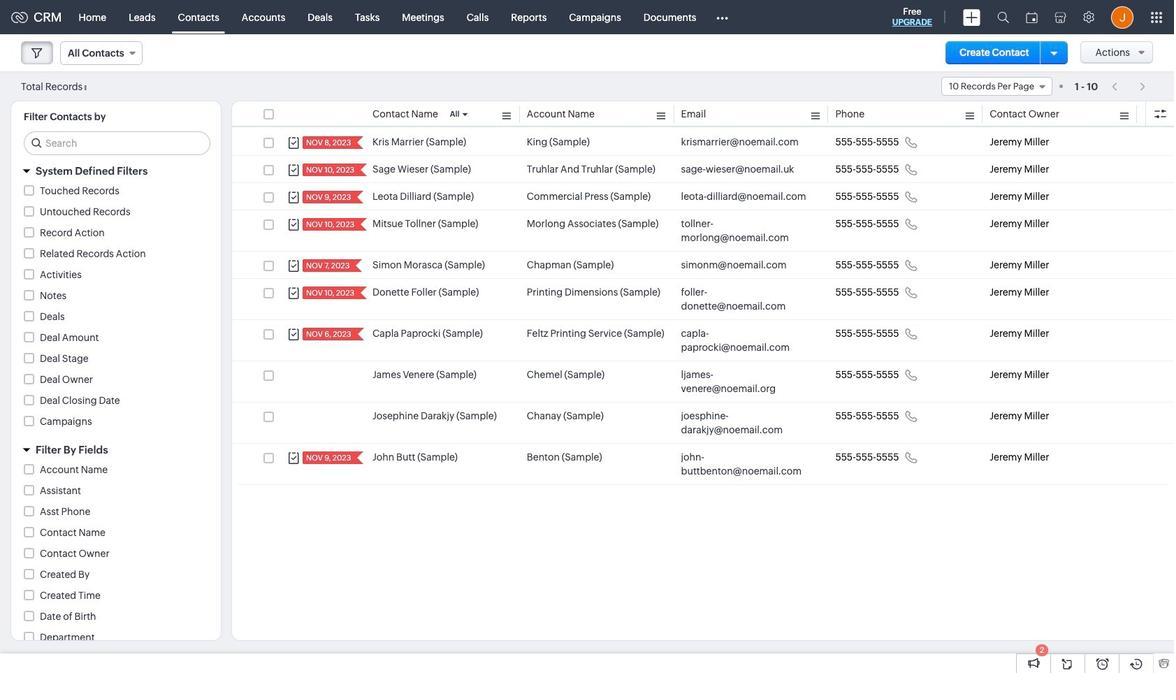 Task type: vqa. For each thing, say whether or not it's contained in the screenshot.
rightmost customers.
no



Task type: describe. For each thing, give the bounding box(es) containing it.
search element
[[990, 0, 1018, 34]]

Search text field
[[24, 132, 210, 155]]

search image
[[998, 11, 1010, 23]]

Other Modules field
[[708, 6, 738, 28]]

profile image
[[1112, 6, 1134, 28]]

create menu image
[[964, 9, 981, 26]]

calendar image
[[1027, 12, 1039, 23]]

profile element
[[1104, 0, 1143, 34]]



Task type: locate. For each thing, give the bounding box(es) containing it.
loading image
[[85, 85, 92, 90]]

logo image
[[11, 12, 28, 23]]

row group
[[232, 129, 1175, 485]]

create menu element
[[955, 0, 990, 34]]

navigation
[[1106, 76, 1154, 97]]

None field
[[60, 41, 143, 65], [942, 77, 1053, 96], [60, 41, 143, 65], [942, 77, 1053, 96]]



